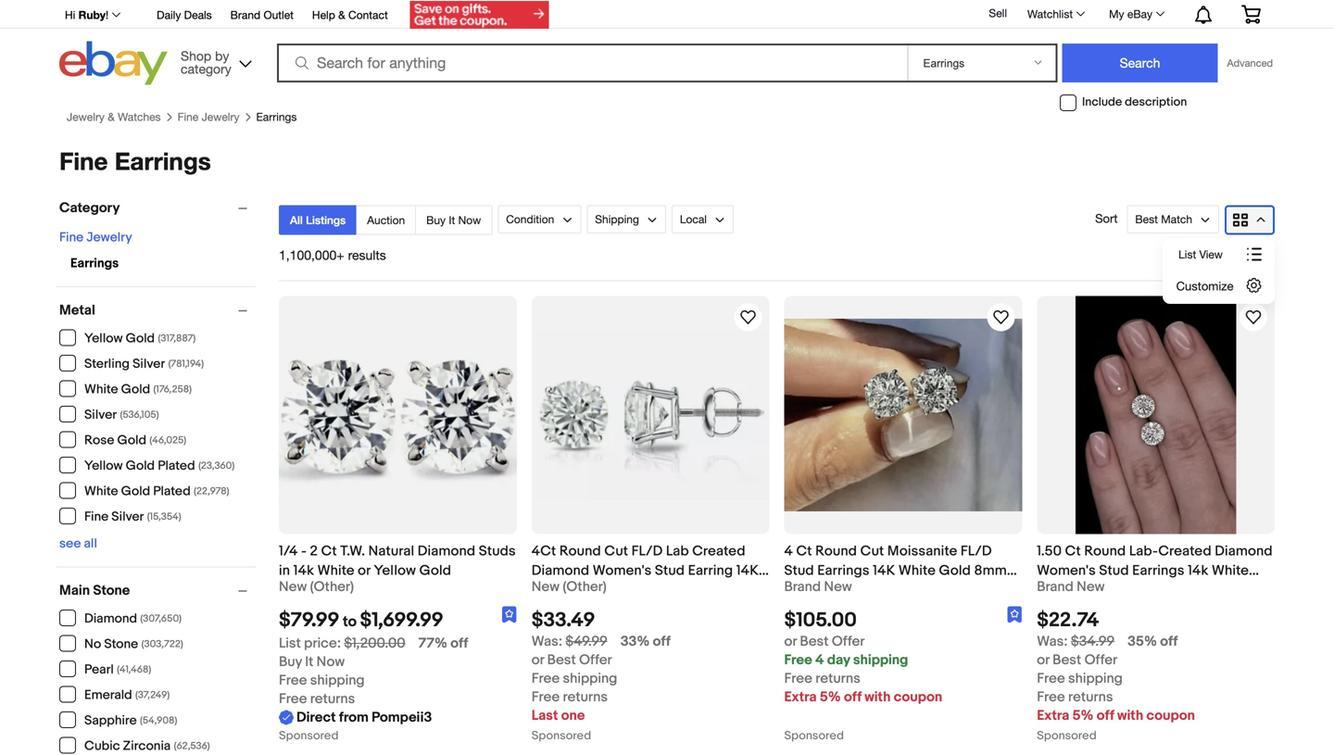 Task type: describe. For each thing, give the bounding box(es) containing it.
33% off
[[621, 633, 671, 650]]

(303,722)
[[141, 639, 183, 651]]

gold up sterling silver (781,194)
[[126, 331, 155, 347]]

main stone button
[[59, 583, 256, 599]]

$1,699.99
[[360, 608, 444, 633]]

shipping
[[595, 213, 639, 226]]

1/4 - 2 ct t.w. natural diamond studs in 14k white or yellow gold link
[[279, 542, 517, 579]]

or inside 1/4 - 2 ct t.w. natural diamond studs in 14k white or yellow gold new (other)
[[358, 562, 371, 579]]

gold inside 1.50 ct round lab-created diamond women's stud earrings 14k white gold plated
[[1037, 582, 1069, 598]]

off inside 'or best offer free shipping free returns extra 5% off with coupon'
[[1097, 708, 1114, 724]]

none text field containing list price:
[[279, 635, 405, 652]]

sort
[[1095, 211, 1118, 226]]

was: $34.99
[[1037, 633, 1115, 650]]

fine up category
[[59, 147, 108, 175]]

help & contact
[[312, 8, 388, 21]]

gold inside 4ct round cut fl/d lab created diamond women's stud earring 14k white gold over
[[572, 582, 604, 598]]

buy it now free shipping free returns direct from pompeii3
[[279, 654, 432, 726]]

returns for or best offer free shipping free returns extra 5% off with coupon
[[1068, 689, 1113, 706]]

watchlist
[[1028, 7, 1073, 20]]

fine earrings
[[59, 147, 211, 175]]

gold down (536,105)
[[117, 433, 146, 449]]

$33.49
[[532, 608, 595, 633]]

14k for in
[[293, 562, 314, 579]]

watches
[[118, 110, 161, 123]]

stud inside 1.50 ct round lab-created diamond women's stud earrings 14k white gold plated
[[1099, 562, 1129, 579]]

brand for $105.00
[[784, 579, 821, 595]]

(46,025)
[[150, 435, 186, 447]]

condition
[[506, 213, 554, 226]]

jewelry & watches
[[67, 110, 161, 123]]

all listings
[[290, 214, 346, 227]]

33%
[[621, 633, 650, 650]]

1.50 ct round lab-created diamond women's stud earrings 14k white gold plated image
[[1076, 296, 1237, 534]]

round for $105.00
[[816, 543, 857, 560]]

yellow gold (317,887)
[[84, 331, 196, 347]]

watch 1.50 ct round lab-created diamond women's stud earrings 14k white gold plated image
[[1243, 306, 1265, 329]]

daily deals
[[157, 8, 212, 21]]

cubic zirconia (62,536)
[[84, 739, 210, 754]]

14k for earrings
[[1188, 562, 1209, 579]]

4 new from the left
[[1077, 579, 1105, 595]]

extra inside 'or best offer free shipping free returns extra 5% off with coupon'
[[1037, 708, 1070, 724]]

$79.99
[[279, 608, 340, 633]]

0 horizontal spatial fine jewelry link
[[59, 230, 132, 246]]

advanced
[[1227, 57, 1273, 69]]

4ct round cut fl/d lab created diamond women's stud earring 14k white gold over heading
[[532, 543, 769, 598]]

auction link
[[360, 206, 412, 233]]

gold inside the 4 ct round cut moissanite fl/d stud earrings 14k white gold 8mm screw back $695
[[939, 562, 971, 579]]

ct for $105.00
[[796, 543, 812, 560]]

diamond inside 4ct round cut fl/d lab created diamond women's stud earring 14k white gold over
[[532, 562, 590, 579]]

brand new for $105.00
[[784, 579, 852, 595]]

yellow inside 1/4 - 2 ct t.w. natural diamond studs in 14k white or yellow gold new (other)
[[374, 562, 416, 579]]

best for $105.00
[[800, 633, 829, 650]]

1.50 ct round lab-created diamond women's stud earrings 14k white gold plated
[[1037, 543, 1273, 598]]

women's inside 4ct round cut fl/d lab created diamond women's stud earring 14k white gold over
[[593, 562, 652, 579]]

4ct round cut fl/d lab created diamond women's stud earring 14k white gold over link
[[532, 542, 770, 598]]

description
[[1125, 95, 1187, 110]]

plated for yellow gold plated
[[158, 458, 195, 474]]

all listings link
[[283, 206, 353, 234]]

lab
[[666, 543, 689, 560]]

shipping button
[[587, 205, 666, 234]]

buy for buy it now
[[426, 214, 446, 227]]

0 horizontal spatial fine jewelry
[[59, 230, 132, 246]]

new (other)
[[532, 579, 607, 595]]

$1,200.00
[[344, 635, 405, 652]]

-
[[301, 543, 307, 560]]

see all button
[[59, 536, 97, 552]]

my ebay
[[1109, 7, 1153, 20]]

(307,650)
[[140, 613, 182, 625]]

4 ct round cut moissanite fl/d stud earrings 14k white gold 8mm screw back $695 image
[[784, 319, 1022, 511]]

2
[[310, 543, 318, 560]]

fl/d inside 4ct round cut fl/d lab created diamond women's stud earring 14k white gold over
[[632, 543, 663, 560]]

brand inside 'link'
[[230, 8, 261, 21]]

rose
[[84, 433, 114, 449]]

cut inside the 4 ct round cut moissanite fl/d stud earrings 14k white gold 8mm screw back $695
[[860, 543, 884, 560]]

diamond inside 1.50 ct round lab-created diamond women's stud earrings 14k white gold plated
[[1215, 543, 1273, 560]]

$105.00
[[784, 608, 857, 633]]

(781,194)
[[168, 358, 204, 370]]

0 vertical spatial fine jewelry link
[[178, 110, 239, 124]]

earrings link
[[256, 110, 297, 124]]

& for jewelry
[[108, 110, 115, 123]]

4ct
[[532, 543, 556, 560]]

gold down rose gold (46,025)
[[126, 458, 155, 474]]

it for buy it now free shipping free returns direct from pompeii3
[[305, 654, 313, 670]]

gold up (536,105)
[[121, 382, 150, 398]]

local
[[680, 213, 707, 226]]

ruby
[[78, 8, 106, 21]]

jewelry & watches link
[[67, 110, 161, 124]]

pompeii3
[[372, 709, 432, 726]]

now for buy it now free shipping free returns direct from pompeii3
[[317, 654, 345, 670]]

fine silver (15,354)
[[84, 509, 181, 525]]

best for $22.74
[[1053, 652, 1082, 669]]

fine up all
[[84, 509, 109, 525]]

see
[[59, 536, 81, 552]]

shop by category banner
[[55, 0, 1275, 90]]

now for buy it now
[[458, 214, 481, 227]]

created inside 1.50 ct round lab-created diamond women's stud earrings 14k white gold plated
[[1159, 543, 1212, 560]]

1 horizontal spatial fine jewelry
[[178, 110, 239, 123]]

white inside the 4 ct round cut moissanite fl/d stud earrings 14k white gold 8mm screw back $695
[[899, 562, 936, 579]]

(317,887)
[[158, 333, 196, 345]]

outlet
[[264, 8, 294, 21]]

new inside 1/4 - 2 ct t.w. natural diamond studs in 14k white or yellow gold new (other)
[[279, 579, 307, 595]]

$34.99
[[1071, 633, 1115, 650]]

women's inside 1.50 ct round lab-created diamond women's stud earrings 14k white gold plated
[[1037, 562, 1096, 579]]

brand for $22.74
[[1037, 579, 1074, 595]]

with inside 'or best offer free shipping free returns extra 5% off with coupon'
[[1118, 708, 1144, 724]]

deals
[[184, 8, 212, 21]]

(23,360)
[[198, 460, 235, 472]]

1/4 - 2 ct t.w. natural diamond studs in 14k white or yellow gold new (other)
[[279, 543, 516, 595]]

last
[[532, 708, 558, 724]]

category
[[181, 61, 231, 76]]

plated for white gold plated
[[153, 484, 191, 500]]

1/4 - 2 ct t.w. natural diamond studs in 14k white or yellow gold heading
[[279, 543, 516, 579]]

4 ct round cut moissanite fl/d stud earrings 14k white gold 8mm screw back $695 link
[[784, 542, 1022, 598]]

35% off
[[1128, 633, 1178, 650]]

shop by category
[[181, 48, 231, 76]]

coupon inside 'or best offer free shipping free returns extra 5% off with coupon'
[[1147, 708, 1195, 724]]

hi
[[65, 8, 75, 21]]

ct for $22.74
[[1065, 543, 1081, 560]]

shop
[[181, 48, 211, 63]]

5% inside or best offer free 4 day shipping free returns extra 5% off with coupon
[[820, 689, 841, 706]]

round for $22.74
[[1084, 543, 1126, 560]]

4 inside the 4 ct round cut moissanite fl/d stud earrings 14k white gold 8mm screw back $695
[[784, 543, 793, 560]]

price:
[[304, 635, 341, 652]]

8mm
[[974, 562, 1007, 579]]

35%
[[1128, 633, 1157, 650]]

1.50
[[1037, 543, 1062, 560]]

$22.74
[[1037, 608, 1099, 633]]

returns for buy it now free shipping free returns direct from pompeii3
[[310, 691, 355, 708]]

rose gold (46,025)
[[84, 433, 186, 449]]

or for $22.74
[[1037, 652, 1050, 669]]

all
[[84, 536, 97, 552]]

off for 35% off
[[1160, 633, 1178, 650]]

day
[[827, 652, 850, 669]]

best inside dropdown button
[[1135, 213, 1158, 226]]

14k inside 4ct round cut fl/d lab created diamond women's stud earring 14k white gold over
[[736, 562, 759, 579]]

screw
[[784, 582, 824, 598]]

(54,908)
[[140, 715, 177, 727]]

4 ct round cut moissanite fl/d stud earrings 14k white gold 8mm screw back $695 heading
[[784, 543, 1017, 598]]

coupon inside or best offer free 4 day shipping free returns extra 5% off with coupon
[[894, 689, 943, 706]]

!
[[106, 8, 109, 21]]

moissanite
[[888, 543, 958, 560]]

main content containing $79.99
[[271, 191, 1282, 755]]

offer for $105.00
[[832, 633, 865, 650]]

or best offer free shipping free returns extra 5% off with coupon
[[1037, 652, 1195, 724]]

5% inside 'or best offer free shipping free returns extra 5% off with coupon'
[[1073, 708, 1094, 724]]

your shopping cart image
[[1241, 5, 1262, 23]]



Task type: vqa. For each thing, say whether or not it's contained in the screenshot.
COMPLETED
no



Task type: locate. For each thing, give the bounding box(es) containing it.
3 ct from the left
[[1065, 543, 1081, 560]]

help & contact link
[[312, 6, 388, 26]]

shipping down $49.99
[[563, 670, 618, 687]]

listings
[[306, 214, 346, 227]]

stud inside the 4 ct round cut moissanite fl/d stud earrings 14k white gold 8mm screw back $695
[[784, 562, 814, 579]]

1 vertical spatial silver
[[84, 407, 117, 423]]

returns inside or best offer free 4 day shipping free returns extra 5% off with coupon
[[816, 670, 861, 687]]

14k
[[736, 562, 759, 579], [873, 562, 895, 579]]

gold inside 1/4 - 2 ct t.w. natural diamond studs in 14k white or yellow gold new (other)
[[419, 562, 451, 579]]

stone
[[93, 583, 130, 599], [104, 637, 138, 652]]

it down price:
[[305, 654, 313, 670]]

yellow for yellow gold
[[84, 331, 123, 347]]

it right "auction"
[[449, 214, 455, 227]]

plated up $22.74
[[1072, 582, 1114, 598]]

offer for $22.74
[[1085, 652, 1118, 669]]

hi ruby !
[[65, 8, 109, 21]]

77%
[[418, 635, 447, 652]]

my
[[1109, 7, 1124, 20]]

1 vertical spatial extra
[[1037, 708, 1070, 724]]

Direct from Pompeii3 text field
[[279, 708, 432, 727]]

1 vertical spatial list
[[279, 635, 301, 652]]

2 horizontal spatial round
[[1084, 543, 1126, 560]]

1 horizontal spatial with
[[1118, 708, 1144, 724]]

buy for buy it now free shipping free returns direct from pompeii3
[[279, 654, 302, 670]]

0 horizontal spatial round
[[560, 543, 601, 560]]

earrings inside 1.50 ct round lab-created diamond women's stud earrings 14k white gold plated
[[1132, 562, 1185, 579]]

watch 4ct round cut fl/d lab created diamond women's stud earring 14k white gold over image
[[737, 306, 759, 329]]

4 inside or best offer free 4 day shipping free returns extra 5% off with coupon
[[815, 652, 824, 669]]

(536,105)
[[120, 409, 159, 421]]

or down the was: $34.99
[[1037, 652, 1050, 669]]

0 horizontal spatial 5%
[[820, 689, 841, 706]]

(41,468)
[[117, 664, 151, 676]]

0 horizontal spatial stud
[[655, 562, 685, 579]]

1 horizontal spatial round
[[816, 543, 857, 560]]

2 14k from the left
[[873, 562, 895, 579]]

shipping inside or best offer free 4 day shipping free returns extra 5% off with coupon
[[853, 652, 908, 669]]

shop by category button
[[172, 41, 256, 81]]

all
[[290, 214, 303, 227]]

4 left day
[[815, 652, 824, 669]]

list for list price: $1,200.00
[[279, 635, 301, 652]]

All Listings selected text field
[[290, 214, 346, 227]]

1 ct from the left
[[321, 543, 337, 560]]

shipping right day
[[853, 652, 908, 669]]

14k up $695
[[873, 562, 895, 579]]

jewelry
[[67, 110, 105, 123], [202, 110, 239, 123], [86, 230, 132, 246]]

0 horizontal spatial 14k
[[736, 562, 759, 579]]

list down $79.99
[[279, 635, 301, 652]]

best down the was: $49.99
[[547, 652, 576, 669]]

include description
[[1082, 95, 1187, 110]]

1 horizontal spatial &
[[338, 8, 345, 21]]

help
[[312, 8, 335, 21]]

1 vertical spatial fine jewelry link
[[59, 230, 132, 246]]

or inside or best offer free 4 day shipping free returns extra 5% off with coupon
[[784, 633, 797, 650]]

(other) left over
[[563, 579, 607, 595]]

best inside or best offer free 4 day shipping free returns extra 5% off with coupon
[[800, 633, 829, 650]]

offer inside or best offer free 4 day shipping free returns extra 5% off with coupon
[[832, 633, 865, 650]]

ct up screw at bottom
[[796, 543, 812, 560]]

0 vertical spatial buy
[[426, 214, 446, 227]]

1 vertical spatial now
[[317, 654, 345, 670]]

diamond
[[418, 543, 476, 560], [1215, 543, 1273, 560], [532, 562, 590, 579], [84, 611, 137, 627]]

1 horizontal spatial now
[[458, 214, 481, 227]]

off for 77% off
[[451, 635, 468, 652]]

0 vertical spatial stone
[[93, 583, 130, 599]]

2 horizontal spatial offer
[[1085, 652, 1118, 669]]

1 vertical spatial with
[[1118, 708, 1144, 724]]

1 vertical spatial buy
[[279, 654, 302, 670]]

fine right watches
[[178, 110, 199, 123]]

plated inside 1.50 ct round lab-created diamond women's stud earrings 14k white gold plated
[[1072, 582, 1114, 598]]

offer for $33.49
[[579, 652, 612, 669]]

2 round from the left
[[816, 543, 857, 560]]

category button
[[59, 200, 256, 217]]

1 horizontal spatial stud
[[784, 562, 814, 579]]

buy it now link
[[419, 206, 489, 233]]

0 vertical spatial 4
[[784, 543, 793, 560]]

1 cut from the left
[[605, 543, 628, 560]]

plated
[[158, 458, 195, 474], [153, 484, 191, 500], [1072, 582, 1114, 598]]

match
[[1161, 213, 1193, 226]]

round right 4ct
[[560, 543, 601, 560]]

or down t.w.
[[358, 562, 371, 579]]

was: for $22.74
[[1037, 633, 1068, 650]]

white gold (176,258)
[[84, 382, 192, 398]]

0 horizontal spatial cut
[[605, 543, 628, 560]]

2 vertical spatial plated
[[1072, 582, 1114, 598]]

0 vertical spatial extra
[[784, 689, 817, 706]]

cut up over
[[605, 543, 628, 560]]

0 horizontal spatial 4
[[784, 543, 793, 560]]

fine jewelry
[[178, 110, 239, 123], [59, 230, 132, 246]]

list for list view
[[1179, 248, 1196, 261]]

extra down the was: $34.99
[[1037, 708, 1070, 724]]

off down day
[[844, 689, 862, 706]]

or inside 'or best offer free shipping free returns extra 5% off with coupon'
[[1037, 652, 1050, 669]]

it for buy it now
[[449, 214, 455, 227]]

2 horizontal spatial stud
[[1099, 562, 1129, 579]]

0 horizontal spatial (other)
[[310, 579, 354, 595]]

or inside or best offer free shipping free returns last one
[[532, 652, 544, 669]]

plated down (46,025)
[[158, 458, 195, 474]]

0 vertical spatial now
[[458, 214, 481, 227]]

off inside or best offer free 4 day shipping free returns extra 5% off with coupon
[[844, 689, 862, 706]]

1 (other) from the left
[[310, 579, 354, 595]]

white
[[84, 382, 118, 398], [84, 484, 118, 500], [317, 562, 355, 579], [899, 562, 936, 579], [1212, 562, 1249, 579], [532, 582, 569, 598]]

0 horizontal spatial extra
[[784, 689, 817, 706]]

5% down day
[[820, 689, 841, 706]]

1 stud from the left
[[655, 562, 685, 579]]

& inside 'link'
[[338, 8, 345, 21]]

brand up $105.00
[[784, 579, 821, 595]]

2 new from the left
[[532, 579, 560, 595]]

0 horizontal spatial now
[[317, 654, 345, 670]]

cut up $695
[[860, 543, 884, 560]]

list left view
[[1179, 248, 1196, 261]]

gold left 8mm
[[939, 562, 971, 579]]

yellow down natural
[[374, 562, 416, 579]]

77% off
[[418, 635, 468, 652]]

2 ct from the left
[[796, 543, 812, 560]]

offer inside 'or best offer free shipping free returns extra 5% off with coupon'
[[1085, 652, 1118, 669]]

fl/d left lab
[[632, 543, 663, 560]]

1 horizontal spatial (other)
[[563, 579, 607, 595]]

best
[[1135, 213, 1158, 226], [800, 633, 829, 650], [547, 652, 576, 669], [1053, 652, 1082, 669]]

1 vertical spatial &
[[108, 110, 115, 123]]

shipping inside buy it now free shipping free returns direct from pompeii3
[[310, 672, 365, 689]]

shipping for or best offer free shipping free returns last one
[[563, 670, 618, 687]]

now inside buy it now free shipping free returns direct from pompeii3
[[317, 654, 345, 670]]

shipping inside or best offer free shipping free returns last one
[[563, 670, 618, 687]]

3 stud from the left
[[1099, 562, 1129, 579]]

0 vertical spatial fine jewelry
[[178, 110, 239, 123]]

None submit
[[1062, 44, 1218, 82]]

stone for main
[[93, 583, 130, 599]]

sapphire (54,908)
[[84, 713, 177, 729]]

best down the was: $34.99
[[1053, 652, 1082, 669]]

to
[[343, 613, 357, 631]]

it inside buy it now free shipping free returns direct from pompeii3
[[305, 654, 313, 670]]

1 14k from the left
[[293, 562, 314, 579]]

(22,978)
[[194, 486, 229, 498]]

silver left (15,354)
[[111, 509, 144, 525]]

ct inside the 4 ct round cut moissanite fl/d stud earrings 14k white gold 8mm screw back $695
[[796, 543, 812, 560]]

0 horizontal spatial buy
[[279, 654, 302, 670]]

extra down $105.00
[[784, 689, 817, 706]]

brand left outlet
[[230, 8, 261, 21]]

emerald
[[84, 688, 132, 703]]

& for help
[[338, 8, 345, 21]]

Search for anything text field
[[280, 45, 904, 81]]

round inside the 4 ct round cut moissanite fl/d stud earrings 14k white gold 8mm screw back $695
[[816, 543, 857, 560]]

yellow down rose
[[84, 458, 123, 474]]

2 was: from the left
[[1037, 633, 1068, 650]]

1 horizontal spatial women's
[[1037, 562, 1096, 579]]

emerald (37,249)
[[84, 688, 170, 703]]

lab-
[[1129, 543, 1159, 560]]

stone up pearl (41,468)
[[104, 637, 138, 652]]

new up $22.74
[[1077, 579, 1105, 595]]

2 horizontal spatial brand
[[1037, 579, 1074, 595]]

ct inside 1.50 ct round lab-created diamond women's stud earrings 14k white gold plated
[[1065, 543, 1081, 560]]

returns
[[816, 670, 861, 687], [563, 689, 608, 706], [1068, 689, 1113, 706], [310, 691, 355, 708]]

yellow up sterling
[[84, 331, 123, 347]]

1 vertical spatial plated
[[153, 484, 191, 500]]

stone up diamond (307,650)
[[93, 583, 130, 599]]

yellow for yellow gold plated
[[84, 458, 123, 474]]

plated up (15,354)
[[153, 484, 191, 500]]

offer up day
[[832, 633, 865, 650]]

list view
[[1179, 248, 1223, 261]]

0 horizontal spatial it
[[305, 654, 313, 670]]

1 horizontal spatial coupon
[[1147, 708, 1195, 724]]

round
[[560, 543, 601, 560], [816, 543, 857, 560], [1084, 543, 1126, 560]]

off right 33%
[[653, 633, 671, 650]]

listing options selector. gallery view selected. image
[[1233, 213, 1267, 228]]

off for 33% off
[[653, 633, 671, 650]]

customize
[[1176, 279, 1234, 293]]

fl/d up 8mm
[[961, 543, 992, 560]]

2 cut from the left
[[860, 543, 884, 560]]

t.w.
[[340, 543, 365, 560]]

1 horizontal spatial list
[[1179, 248, 1196, 261]]

2 14k from the left
[[1188, 562, 1209, 579]]

created inside 4ct round cut fl/d lab created diamond women's stud earring 14k white gold over
[[692, 543, 746, 560]]

3 new from the left
[[824, 579, 852, 595]]

1 horizontal spatial cut
[[860, 543, 884, 560]]

it
[[449, 214, 455, 227], [305, 654, 313, 670]]

best inside 'or best offer free shipping free returns extra 5% off with coupon'
[[1053, 652, 1082, 669]]

main
[[59, 583, 90, 599]]

stud inside 4ct round cut fl/d lab created diamond women's stud earring 14k white gold over
[[655, 562, 685, 579]]

silver for fine
[[111, 509, 144, 525]]

no
[[84, 637, 101, 652]]

shipping down $34.99
[[1068, 670, 1123, 687]]

off right the 35%
[[1160, 633, 1178, 650]]

1 was: from the left
[[532, 633, 562, 650]]

1 horizontal spatial 5%
[[1073, 708, 1094, 724]]

brand new for $22.74
[[1037, 579, 1105, 595]]

3 round from the left
[[1084, 543, 1126, 560]]

watch 4 ct round cut moissanite fl/d stud earrings 14k white gold 8mm screw back $695 image
[[990, 306, 1012, 329]]

sell link
[[981, 7, 1016, 20]]

0 vertical spatial plated
[[158, 458, 195, 474]]

see all
[[59, 536, 97, 552]]

0 vertical spatial silver
[[133, 356, 165, 372]]

brand new
[[784, 579, 852, 595], [1037, 579, 1105, 595]]

1 horizontal spatial offer
[[832, 633, 865, 650]]

(other) inside 1/4 - 2 ct t.w. natural diamond studs in 14k white or yellow gold new (other)
[[310, 579, 354, 595]]

round left lab- at the right bottom of the page
[[1084, 543, 1126, 560]]

now left 'condition'
[[458, 214, 481, 227]]

shipping inside 'or best offer free shipping free returns extra 5% off with coupon'
[[1068, 670, 1123, 687]]

shipping for buy it now free shipping free returns direct from pompeii3
[[310, 672, 365, 689]]

0 horizontal spatial list
[[279, 635, 301, 652]]

1 vertical spatial coupon
[[1147, 708, 1195, 724]]

$79.99 to $1,699.99
[[279, 608, 444, 633]]

free
[[784, 652, 812, 669], [532, 670, 560, 687], [784, 670, 813, 687], [1037, 670, 1065, 687], [279, 672, 307, 689], [532, 689, 560, 706], [1037, 689, 1065, 706], [279, 691, 307, 708]]

returns for or best offer free shipping free returns last one
[[563, 689, 608, 706]]

0 horizontal spatial 14k
[[293, 562, 314, 579]]

daily
[[157, 8, 181, 21]]

&
[[338, 8, 345, 21], [108, 110, 115, 123]]

cubic
[[84, 739, 120, 754]]

shipping
[[853, 652, 908, 669], [563, 670, 618, 687], [1068, 670, 1123, 687], [310, 672, 365, 689]]

0 horizontal spatial was:
[[532, 633, 562, 650]]

silver up rose
[[84, 407, 117, 423]]

white inside 4ct round cut fl/d lab created diamond women's stud earring 14k white gold over
[[532, 582, 569, 598]]

coupon
[[894, 689, 943, 706], [1147, 708, 1195, 724]]

brand outlet
[[230, 8, 294, 21]]

offer inside or best offer free shipping free returns last one
[[579, 652, 612, 669]]

shipping down 'list price: $1,200.00'
[[310, 672, 365, 689]]

off
[[653, 633, 671, 650], [1160, 633, 1178, 650], [451, 635, 468, 652], [844, 689, 862, 706], [1097, 708, 1114, 724]]

4ct round cut fl/d lab created diamond women's stud earring 14k white gold over
[[532, 543, 759, 598]]

14k right earring
[[736, 562, 759, 579]]

2 brand new from the left
[[1037, 579, 1105, 595]]

round inside 1.50 ct round lab-created diamond women's stud earrings 14k white gold plated
[[1084, 543, 1126, 560]]

list price: $1,200.00
[[279, 635, 405, 652]]

0 horizontal spatial with
[[865, 689, 891, 706]]

1/4
[[279, 543, 298, 560]]

was: for $33.49
[[532, 633, 562, 650]]

white inside 1/4 - 2 ct t.w. natural diamond studs in 14k white or yellow gold new (other)
[[317, 562, 355, 579]]

gold up $22.74
[[1037, 582, 1069, 598]]

1 new from the left
[[279, 579, 307, 595]]

1 vertical spatial yellow
[[84, 458, 123, 474]]

best down $105.00
[[800, 633, 829, 650]]

0 vertical spatial 5%
[[820, 689, 841, 706]]

4ct round cut fl/d lab created diamond women's stud earring 14k white gold over image
[[532, 330, 770, 500]]

now down price:
[[317, 654, 345, 670]]

or best offer free shipping free returns last one
[[532, 652, 618, 724]]

0 horizontal spatial offer
[[579, 652, 612, 669]]

1 fl/d from the left
[[632, 543, 663, 560]]

women's down 1.50
[[1037, 562, 1096, 579]]

brand up $22.74
[[1037, 579, 1074, 595]]

main stone
[[59, 583, 130, 599]]

list
[[1179, 248, 1196, 261], [279, 635, 301, 652]]

4 ct round cut moissanite fl/d stud earrings 14k white gold 8mm screw back $695
[[784, 543, 1007, 598]]

stone for no
[[104, 637, 138, 652]]

14k inside the 4 ct round cut moissanite fl/d stud earrings 14k white gold 8mm screw back $695
[[873, 562, 895, 579]]

gold left over
[[572, 582, 604, 598]]

1 horizontal spatial 14k
[[873, 562, 895, 579]]

shipping for or best offer free shipping free returns extra 5% off with coupon
[[1068, 670, 1123, 687]]

one
[[561, 708, 585, 724]]

& right help
[[338, 8, 345, 21]]

with inside or best offer free 4 day shipping free returns extra 5% off with coupon
[[865, 689, 891, 706]]

studs
[[479, 543, 516, 560]]

women's up over
[[593, 562, 652, 579]]

extra
[[784, 689, 817, 706], [1037, 708, 1070, 724]]

1 horizontal spatial ct
[[796, 543, 812, 560]]

1 14k from the left
[[736, 562, 759, 579]]

cut inside 4ct round cut fl/d lab created diamond women's stud earring 14k white gold over
[[605, 543, 628, 560]]

get the coupon image
[[410, 1, 549, 29]]

best left match
[[1135, 213, 1158, 226]]

off right 77%
[[451, 635, 468, 652]]

1 vertical spatial 4
[[815, 652, 824, 669]]

0 horizontal spatial &
[[108, 110, 115, 123]]

buy right "auction"
[[426, 214, 446, 227]]

4 up screw at bottom
[[784, 543, 793, 560]]

0 vertical spatial coupon
[[894, 689, 943, 706]]

returns down day
[[816, 670, 861, 687]]

1/4 - 2 ct t.w. natural diamond studs in 14k white or yellow gold image
[[279, 296, 517, 534]]

1 vertical spatial 5%
[[1073, 708, 1094, 724]]

earrings inside the 4 ct round cut moissanite fl/d stud earrings 14k white gold 8mm screw back $695
[[818, 562, 870, 579]]

best inside or best offer free shipping free returns last one
[[547, 652, 576, 669]]

None text field
[[279, 635, 405, 652]]

1 horizontal spatial fine jewelry link
[[178, 110, 239, 124]]

2 women's from the left
[[1037, 562, 1096, 579]]

1,100,000+ results
[[279, 248, 386, 263]]

returns down $34.99
[[1068, 689, 1113, 706]]

was: down $33.49
[[532, 633, 562, 650]]

0 vertical spatial yellow
[[84, 331, 123, 347]]

off down $34.99
[[1097, 708, 1114, 724]]

returns up the one
[[563, 689, 608, 706]]

in
[[279, 562, 290, 579]]

or for $105.00
[[784, 633, 797, 650]]

1 horizontal spatial created
[[1159, 543, 1212, 560]]

1 horizontal spatial 14k
[[1188, 562, 1209, 579]]

or down $105.00
[[784, 633, 797, 650]]

white inside 1.50 ct round lab-created diamond women's stud earrings 14k white gold plated
[[1212, 562, 1249, 579]]

1.50 ct round lab-created diamond women's stud earrings 14k white gold plated heading
[[1037, 543, 1273, 598]]

0 vertical spatial with
[[865, 689, 891, 706]]

buy inside buy it now free shipping free returns direct from pompeii3
[[279, 654, 302, 670]]

1 horizontal spatial it
[[449, 214, 455, 227]]

or down the was: $49.99
[[532, 652, 544, 669]]

offer down $49.99
[[579, 652, 612, 669]]

& left watches
[[108, 110, 115, 123]]

natural
[[368, 543, 414, 560]]

2 created from the left
[[1159, 543, 1212, 560]]

0 horizontal spatial women's
[[593, 562, 652, 579]]

(15,354)
[[147, 511, 181, 523]]

(37,249)
[[135, 690, 170, 702]]

round inside 4ct round cut fl/d lab created diamond women's stud earring 14k white gold over
[[560, 543, 601, 560]]

none submit inside shop by category banner
[[1062, 44, 1218, 82]]

2 fl/d from the left
[[961, 543, 992, 560]]

white gold plated (22,978)
[[84, 484, 229, 500]]

ct inside 1/4 - 2 ct t.w. natural diamond studs in 14k white or yellow gold new (other)
[[321, 543, 337, 560]]

extra inside or best offer free 4 day shipping free returns extra 5% off with coupon
[[784, 689, 817, 706]]

(other) up to at the left of page
[[310, 579, 354, 595]]

new down the 1/4
[[279, 579, 307, 595]]

daily deals link
[[157, 6, 212, 26]]

14k
[[293, 562, 314, 579], [1188, 562, 1209, 579]]

returns inside or best offer free shipping free returns last one
[[563, 689, 608, 706]]

0 vertical spatial it
[[449, 214, 455, 227]]

1,100,000+
[[279, 248, 344, 263]]

direct
[[297, 709, 336, 726]]

2 (other) from the left
[[563, 579, 607, 595]]

(176,258)
[[153, 384, 192, 396]]

1 horizontal spatial was:
[[1037, 633, 1068, 650]]

1 horizontal spatial fl/d
[[961, 543, 992, 560]]

returns inside buy it now free shipping free returns direct from pompeii3
[[310, 691, 355, 708]]

brand new up $22.74
[[1037, 579, 1105, 595]]

gold up $1,699.99
[[419, 562, 451, 579]]

silver down yellow gold (317,887)
[[133, 356, 165, 372]]

sapphire
[[84, 713, 137, 729]]

brand outlet link
[[230, 6, 294, 26]]

1 horizontal spatial buy
[[426, 214, 446, 227]]

14k inside 1/4 - 2 ct t.w. natural diamond studs in 14k white or yellow gold new (other)
[[293, 562, 314, 579]]

buy down $79.99
[[279, 654, 302, 670]]

0 horizontal spatial created
[[692, 543, 746, 560]]

brand new up $105.00
[[784, 579, 852, 595]]

14k inside 1.50 ct round lab-created diamond women's stud earrings 14k white gold plated
[[1188, 562, 1209, 579]]

1 created from the left
[[692, 543, 746, 560]]

account navigation
[[55, 0, 1275, 31]]

returns up direct on the bottom
[[310, 691, 355, 708]]

0 horizontal spatial fl/d
[[632, 543, 663, 560]]

0 vertical spatial &
[[338, 8, 345, 21]]

was: $49.99
[[532, 633, 608, 650]]

advanced link
[[1218, 44, 1273, 82]]

1 vertical spatial it
[[305, 654, 313, 670]]

returns inside 'or best offer free shipping free returns extra 5% off with coupon'
[[1068, 689, 1113, 706]]

ct right 1.50
[[1065, 543, 1081, 560]]

ct right 2
[[321, 543, 337, 560]]

1 horizontal spatial brand
[[784, 579, 821, 595]]

2 vertical spatial silver
[[111, 509, 144, 525]]

0 horizontal spatial ct
[[321, 543, 337, 560]]

offer down $34.99
[[1085, 652, 1118, 669]]

gold up fine silver (15,354)
[[121, 484, 150, 500]]

my ebay link
[[1099, 3, 1173, 25]]

None text field
[[532, 633, 608, 650], [1037, 633, 1115, 650], [532, 633, 608, 650], [1037, 633, 1115, 650]]

1 vertical spatial fine jewelry
[[59, 230, 132, 246]]

new up $105.00
[[824, 579, 852, 595]]

(62,536)
[[174, 741, 210, 753]]

0 horizontal spatial coupon
[[894, 689, 943, 706]]

1 horizontal spatial extra
[[1037, 708, 1070, 724]]

0 horizontal spatial brand new
[[784, 579, 852, 595]]

fl/d inside the 4 ct round cut moissanite fl/d stud earrings 14k white gold 8mm screw back $695
[[961, 543, 992, 560]]

1 vertical spatial stone
[[104, 637, 138, 652]]

diamond inside 1/4 - 2 ct t.w. natural diamond studs in 14k white or yellow gold new (other)
[[418, 543, 476, 560]]

1 horizontal spatial brand new
[[1037, 579, 1105, 595]]

best for $33.49
[[547, 652, 576, 669]]

contact
[[348, 8, 388, 21]]

2 stud from the left
[[784, 562, 814, 579]]

main content
[[271, 191, 1282, 755]]

auction
[[367, 214, 405, 227]]

fine down category
[[59, 230, 84, 246]]

1 horizontal spatial 4
[[815, 652, 824, 669]]

buy it now
[[426, 214, 481, 227]]

1 brand new from the left
[[784, 579, 852, 595]]

0 vertical spatial list
[[1179, 248, 1196, 261]]

5% down the was: $34.99
[[1073, 708, 1094, 724]]

or for $33.49
[[532, 652, 544, 669]]

silver for sterling
[[133, 356, 165, 372]]

1 women's from the left
[[593, 562, 652, 579]]

2 horizontal spatial ct
[[1065, 543, 1081, 560]]

earrings
[[256, 110, 297, 123], [115, 147, 211, 175], [70, 256, 119, 272], [818, 562, 870, 579], [1132, 562, 1185, 579]]

sterling
[[84, 356, 130, 372]]

was: down $22.74
[[1037, 633, 1068, 650]]

no stone (303,722)
[[84, 637, 183, 652]]

0 horizontal spatial brand
[[230, 8, 261, 21]]

2 vertical spatial yellow
[[374, 562, 416, 579]]

new down 4ct
[[532, 579, 560, 595]]

round up 'back' at the bottom of page
[[816, 543, 857, 560]]

1 round from the left
[[560, 543, 601, 560]]



